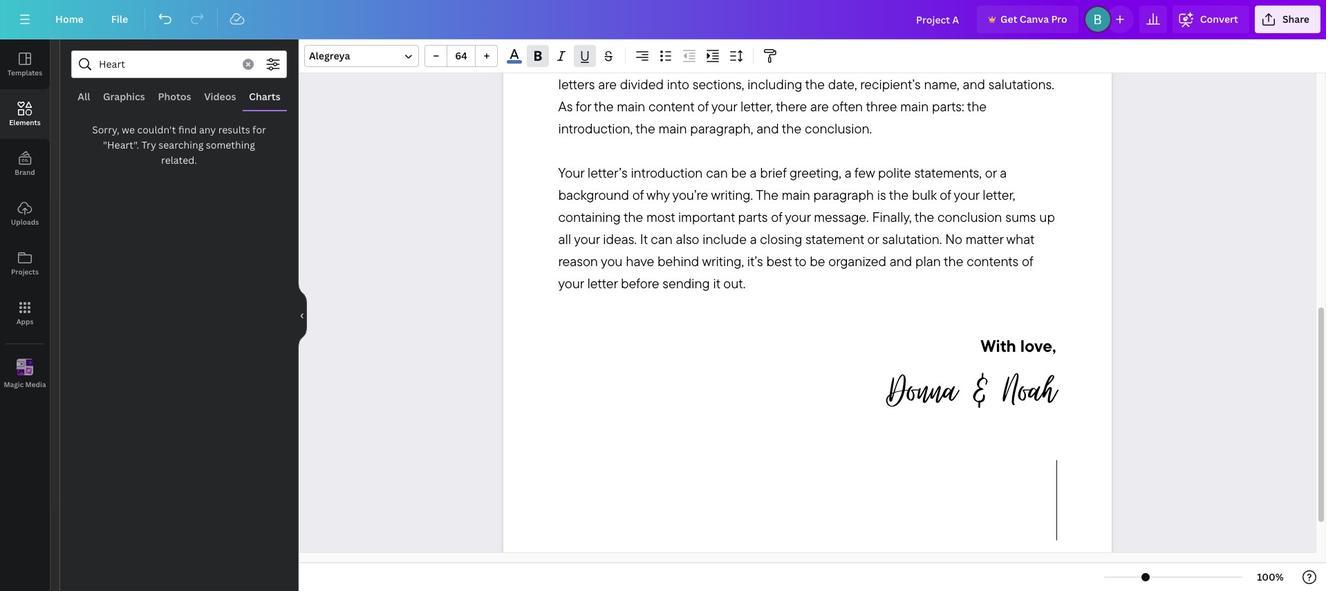 Task type: vqa. For each thing, say whether or not it's contained in the screenshot.
LETTER'S
yes



Task type: describe. For each thing, give the bounding box(es) containing it.
share
[[1283, 12, 1310, 26]]

needs.
[[950, 53, 989, 71]]

from
[[966, 31, 993, 49]]

what
[[1007, 231, 1035, 248]]

2 horizontal spatial be
[[810, 253, 826, 270]]

a up "sums"
[[1000, 164, 1007, 181]]

searching
[[159, 138, 204, 151]]

100%
[[1258, 571, 1285, 584]]

introduction
[[631, 164, 703, 181]]

videos
[[204, 90, 236, 103]]

letter inside if you're thinking of writing a letter yourself, make your intentions clear from the start. you can be fun and creative or straightforward, depending on your needs. most letters are divided into sections, including the date, recipient's name, and salutations. as for the main content of your letter, there are often three main parts: the introduction, the main paragraph, and the conclusion.
[[725, 31, 755, 49]]

templates
[[8, 68, 42, 77]]

a left few
[[845, 164, 852, 181]]

if
[[559, 31, 566, 49]]

hide image
[[298, 282, 307, 349]]

a down parts
[[750, 231, 757, 248]]

and down the needs.
[[963, 76, 986, 93]]

2 vertical spatial can
[[651, 231, 673, 248]]

with
[[981, 336, 1017, 356]]

have
[[626, 253, 655, 270]]

important
[[679, 208, 735, 226]]

fun
[[627, 53, 647, 71]]

magic
[[4, 379, 24, 389]]

the right parts:
[[968, 98, 987, 115]]

charts
[[249, 90, 281, 103]]

paragraph
[[814, 186, 874, 204]]

side panel tab list
[[0, 39, 50, 399]]

main down the recipient's
[[901, 98, 929, 115]]

if you're thinking of writing a letter yourself, make your intentions clear from the start. you can be fun and creative or straightforward, depending on your needs. most letters are divided into sections, including the date, recipient's name, and salutations. as for the main content of your letter, there are often three main parts: the introduction, the main paragraph, and the conclusion.
[[559, 31, 1058, 137]]

photos button
[[152, 84, 198, 110]]

your up paragraph,
[[712, 98, 738, 115]]

your
[[559, 164, 585, 181]]

on
[[903, 53, 918, 71]]

reason
[[559, 253, 598, 270]]

background
[[559, 186, 630, 204]]

get
[[1001, 12, 1018, 26]]

Design title text field
[[906, 6, 972, 33]]

find
[[178, 123, 197, 136]]

h
[[1043, 363, 1057, 419]]

0 horizontal spatial are
[[599, 76, 617, 93]]

file button
[[100, 6, 139, 33]]

templates button
[[0, 39, 50, 89]]

1 horizontal spatial be
[[732, 164, 747, 181]]

convert button
[[1173, 6, 1250, 33]]

the down content
[[636, 120, 656, 137]]

projects
[[11, 267, 39, 277]]

your right on
[[921, 53, 947, 71]]

before
[[621, 275, 660, 292]]

sums
[[1006, 208, 1037, 226]]

– – number field
[[452, 49, 471, 62]]

no
[[946, 231, 963, 248]]

letter's
[[588, 164, 628, 181]]

&
[[971, 363, 991, 419]]

greeting,
[[790, 164, 842, 181]]

or inside if you're thinking of writing a letter yourself, make your intentions clear from the start. you can be fun and creative or straightforward, depending on your needs. most letters are divided into sections, including the date, recipient's name, and salutations. as for the main content of your letter, there are often three main parts: the introduction, the main paragraph, and the conclusion.
[[726, 53, 738, 71]]

writing
[[672, 31, 711, 49]]

few
[[855, 164, 875, 181]]

apps
[[16, 317, 33, 327]]

content
[[649, 98, 695, 115]]

date,
[[829, 76, 857, 93]]

get canva pro button
[[978, 6, 1079, 33]]

of down sections,
[[698, 98, 709, 115]]

you're inside if you're thinking of writing a letter yourself, make your intentions clear from the start. you can be fun and creative or straightforward, depending on your needs. most letters are divided into sections, including the date, recipient's name, and salutations. as for the main content of your letter, there are often three main parts: the introduction, the main paragraph, and the conclusion.
[[569, 31, 604, 49]]

containing
[[559, 208, 621, 226]]

alegreya
[[309, 49, 350, 62]]

conclusion
[[938, 208, 1003, 226]]

a inside if you're thinking of writing a letter yourself, make your intentions clear from the start. you can be fun and creative or straightforward, depending on your needs. most letters are divided into sections, including the date, recipient's name, and salutations. as for the main content of your letter, there are often three main parts: the introduction, the main paragraph, and the conclusion.
[[715, 31, 721, 49]]

of up closing
[[771, 208, 783, 226]]

all
[[559, 231, 572, 248]]

straightforward,
[[741, 53, 832, 71]]

clear
[[935, 31, 963, 49]]

organized
[[829, 253, 887, 270]]

your letter's introduction can be a brief greeting, a few polite statements, or a background of why you're writing. the main paragraph is the bulk of your letter, containing the most important parts of your message. finally, the conclusion sums up all your ideas. it can also include a closing statement or salutation. no matter what reason you have behind writing, it's best to be organized and plan the contents of your letter before sending it out.
[[559, 164, 1059, 292]]

get canva pro
[[1001, 12, 1068, 26]]

statement
[[806, 231, 865, 248]]

brand
[[15, 167, 35, 177]]

polite
[[878, 164, 912, 181]]

apps button
[[0, 288, 50, 338]]

media
[[25, 379, 46, 389]]

there
[[776, 98, 808, 115]]

out.
[[724, 275, 746, 292]]

file
[[111, 12, 128, 26]]

1 vertical spatial can
[[706, 164, 728, 181]]

home
[[55, 12, 84, 26]]

the down the get
[[996, 31, 1015, 49]]

uploads
[[11, 217, 39, 227]]

your up the depending
[[844, 31, 870, 49]]

it
[[714, 275, 721, 292]]

of down what
[[1022, 253, 1034, 270]]

and down there
[[757, 120, 779, 137]]

Search elements search field
[[99, 51, 235, 77]]

sorry, we couldn't find any results for "heart". try searching something related.
[[92, 123, 266, 167]]

it's
[[748, 253, 764, 270]]

up
[[1040, 208, 1056, 226]]

and right fun
[[650, 53, 672, 71]]

#3b75c2 image
[[507, 60, 522, 64]]

the left date,
[[806, 76, 825, 93]]

parts:
[[933, 98, 965, 115]]

as
[[559, 98, 573, 115]]

conclusion.
[[805, 120, 872, 137]]

brand button
[[0, 139, 50, 189]]

writing.
[[711, 186, 753, 204]]

writing,
[[702, 253, 744, 270]]

photos
[[158, 90, 191, 103]]

be inside if you're thinking of writing a letter yourself, make your intentions clear from the start. you can be fun and creative or straightforward, depending on your needs. most letters are divided into sections, including the date, recipient's name, and salutations. as for the main content of your letter, there are often three main parts: the introduction, the main paragraph, and the conclusion.
[[609, 53, 624, 71]]



Task type: locate. For each thing, give the bounding box(es) containing it.
can
[[584, 53, 606, 71], [706, 164, 728, 181], [651, 231, 673, 248]]

including
[[748, 76, 803, 93]]

are right letters at the left top of the page
[[599, 76, 617, 93]]

0 horizontal spatial can
[[584, 53, 606, 71]]

letter, inside your letter's introduction can be a brief greeting, a few polite statements, or a background of why you're writing. the main paragraph is the bulk of your letter, containing the most important parts of your message. finally, the conclusion sums up all your ideas. it can also include a closing statement or salutation. no matter what reason you have behind writing, it's best to be organized and plan the contents of your letter before sending it out.
[[983, 186, 1016, 204]]

for inside if you're thinking of writing a letter yourself, make your intentions clear from the start. you can be fun and creative or straightforward, depending on your needs. most letters are divided into sections, including the date, recipient's name, and salutations. as for the main content of your letter, there are often three main parts: the introduction, the main paragraph, and the conclusion.
[[576, 98, 591, 115]]

0 horizontal spatial for
[[253, 123, 266, 136]]

0 vertical spatial be
[[609, 53, 624, 71]]

your up conclusion
[[954, 186, 980, 204]]

letter, down the including
[[741, 98, 773, 115]]

closing
[[760, 231, 803, 248]]

couldn't
[[137, 123, 176, 136]]

magic media button
[[0, 349, 50, 399]]

and down salutation.
[[890, 253, 913, 270]]

or
[[726, 53, 738, 71], [986, 164, 997, 181], [868, 231, 879, 248]]

main down content
[[659, 120, 687, 137]]

1 vertical spatial letter
[[588, 275, 618, 292]]

1 horizontal spatial letter
[[725, 31, 755, 49]]

0 horizontal spatial be
[[609, 53, 624, 71]]

of left the writing
[[658, 31, 669, 49]]

0 vertical spatial letter,
[[741, 98, 773, 115]]

plan
[[916, 253, 941, 270]]

0 vertical spatial for
[[576, 98, 591, 115]]

a right the writing
[[715, 31, 721, 49]]

for inside 'sorry, we couldn't find any results for "heart". try searching something related.'
[[253, 123, 266, 136]]

are left often
[[811, 98, 829, 115]]

a left brief
[[750, 164, 757, 181]]

all button
[[71, 84, 97, 110]]

start.
[[1019, 31, 1047, 49]]

can up writing.
[[706, 164, 728, 181]]

1 horizontal spatial or
[[868, 231, 879, 248]]

you're inside your letter's introduction can be a brief greeting, a few polite statements, or a background of why you're writing. the main paragraph is the bulk of your letter, containing the most important parts of your message. finally, the conclusion sums up all your ideas. it can also include a closing statement or salutation. no matter what reason you have behind writing, it's best to be organized and plan the contents of your letter before sending it out.
[[673, 186, 709, 204]]

noa
[[1004, 363, 1043, 419]]

1 horizontal spatial can
[[651, 231, 673, 248]]

letter down you in the top of the page
[[588, 275, 618, 292]]

statements,
[[915, 164, 982, 181]]

share button
[[1255, 6, 1321, 33]]

also
[[676, 231, 700, 248]]

1 vertical spatial be
[[732, 164, 747, 181]]

and
[[650, 53, 672, 71], [963, 76, 986, 93], [757, 120, 779, 137], [890, 253, 913, 270]]

your down reason
[[559, 275, 584, 292]]

2 vertical spatial be
[[810, 253, 826, 270]]

love,
[[1021, 336, 1057, 356]]

for right as
[[576, 98, 591, 115]]

parts
[[738, 208, 768, 226]]

recipient's
[[861, 76, 921, 93]]

0 horizontal spatial letter,
[[741, 98, 773, 115]]

is
[[878, 186, 887, 204]]

1 vertical spatial you're
[[673, 186, 709, 204]]

the down there
[[782, 120, 802, 137]]

charts button
[[243, 84, 287, 110]]

100% button
[[1249, 567, 1294, 589]]

of right bulk
[[940, 186, 951, 204]]

1 vertical spatial or
[[986, 164, 997, 181]]

2 horizontal spatial or
[[986, 164, 997, 181]]

be up writing.
[[732, 164, 747, 181]]

graphics button
[[97, 84, 152, 110]]

why
[[647, 186, 670, 204]]

sorry,
[[92, 123, 119, 136]]

main inside your letter's introduction can be a brief greeting, a few polite statements, or a background of why you're writing. the main paragraph is the bulk of your letter, containing the most important parts of your message. finally, the conclusion sums up all your ideas. it can also include a closing statement or salutation. no matter what reason you have behind writing, it's best to be organized and plan the contents of your letter before sending it out.
[[782, 186, 811, 204]]

the right is
[[890, 186, 909, 204]]

matter
[[966, 231, 1004, 248]]

canva
[[1020, 12, 1049, 26]]

something
[[206, 138, 255, 151]]

you
[[601, 253, 623, 270]]

your
[[844, 31, 870, 49], [921, 53, 947, 71], [712, 98, 738, 115], [954, 186, 980, 204], [785, 208, 811, 226], [574, 231, 600, 248], [559, 275, 584, 292]]

letters
[[559, 76, 595, 93]]

or right statements,
[[986, 164, 997, 181]]

try
[[142, 138, 156, 151]]

0 vertical spatial or
[[726, 53, 738, 71]]

1 horizontal spatial are
[[811, 98, 829, 115]]

message.
[[814, 208, 869, 226]]

and inside your letter's introduction can be a brief greeting, a few polite statements, or a background of why you're writing. the main paragraph is the bulk of your letter, containing the most important parts of your message. finally, the conclusion sums up all your ideas. it can also include a closing statement or salutation. no matter what reason you have behind writing, it's best to be organized and plan the contents of your letter before sending it out.
[[890, 253, 913, 270]]

your up closing
[[785, 208, 811, 226]]

salutations.
[[989, 76, 1055, 93]]

the down bulk
[[915, 208, 935, 226]]

most
[[992, 53, 1021, 71]]

group
[[425, 45, 498, 67]]

0 horizontal spatial letter
[[588, 275, 618, 292]]

0 vertical spatial can
[[584, 53, 606, 71]]

or up sections,
[[726, 53, 738, 71]]

ideas.
[[603, 231, 637, 248]]

best
[[767, 253, 792, 270]]

"heart".
[[103, 138, 139, 151]]

can right you
[[584, 53, 606, 71]]

can right it
[[651, 231, 673, 248]]

bulk
[[912, 186, 937, 204]]

letter, up "sums"
[[983, 186, 1016, 204]]

letter, inside if you're thinking of writing a letter yourself, make your intentions clear from the start. you can be fun and creative or straightforward, depending on your needs. most letters are divided into sections, including the date, recipient's name, and salutations. as for the main content of your letter, there are often three main parts: the introduction, the main paragraph, and the conclusion.
[[741, 98, 773, 115]]

sending
[[663, 275, 710, 292]]

finally,
[[873, 208, 912, 226]]

all
[[78, 90, 90, 103]]

you're up important at the top
[[673, 186, 709, 204]]

2 horizontal spatial can
[[706, 164, 728, 181]]

results
[[218, 123, 250, 136]]

0 horizontal spatial or
[[726, 53, 738, 71]]

with love, donna & noa h
[[887, 336, 1057, 419]]

behind
[[658, 253, 700, 270]]

the down no on the right of page
[[944, 253, 964, 270]]

1 vertical spatial are
[[811, 98, 829, 115]]

letter,
[[741, 98, 773, 115], [983, 186, 1016, 204]]

or up organized
[[868, 231, 879, 248]]

be right "to"
[[810, 253, 826, 270]]

contents
[[967, 253, 1019, 270]]

sections,
[[693, 76, 745, 93]]

letter inside your letter's introduction can be a brief greeting, a few polite statements, or a background of why you're writing. the main paragraph is the bulk of your letter, containing the most important parts of your message. finally, the conclusion sums up all your ideas. it can also include a closing statement or salutation. no matter what reason you have behind writing, it's best to be organized and plan the contents of your letter before sending it out.
[[588, 275, 618, 292]]

alegreya button
[[304, 45, 419, 67]]

1 vertical spatial for
[[253, 123, 266, 136]]

magic media
[[4, 379, 46, 389]]

intentions
[[873, 31, 931, 49]]

main down divided at the top of the page
[[617, 98, 646, 115]]

can inside if you're thinking of writing a letter yourself, make your intentions clear from the start. you can be fun and creative or straightforward, depending on your needs. most letters are divided into sections, including the date, recipient's name, and salutations. as for the main content of your letter, there are often three main parts: the introduction, the main paragraph, and the conclusion.
[[584, 53, 606, 71]]

0 vertical spatial you're
[[569, 31, 604, 49]]

into
[[667, 76, 690, 93]]

related.
[[161, 154, 197, 167]]

donna
[[887, 363, 958, 419]]

convert
[[1201, 12, 1239, 26]]

1 horizontal spatial letter,
[[983, 186, 1016, 204]]

be left fun
[[609, 53, 624, 71]]

most
[[647, 208, 675, 226]]

1 horizontal spatial you're
[[673, 186, 709, 204]]

three
[[866, 98, 898, 115]]

0 vertical spatial are
[[599, 76, 617, 93]]

0 horizontal spatial you're
[[569, 31, 604, 49]]

of left why
[[633, 186, 644, 204]]

salutation.
[[883, 231, 942, 248]]

1 vertical spatial letter,
[[983, 186, 1016, 204]]

0 vertical spatial letter
[[725, 31, 755, 49]]

main menu bar
[[0, 0, 1327, 39]]

elements
[[9, 118, 41, 127]]

for right results at the top left
[[253, 123, 266, 136]]

paragraph,
[[691, 120, 754, 137]]

videos button
[[198, 84, 243, 110]]

2 vertical spatial or
[[868, 231, 879, 248]]

the up it
[[624, 208, 644, 226]]

elements button
[[0, 89, 50, 139]]

1 horizontal spatial for
[[576, 98, 591, 115]]

introduction,
[[559, 120, 633, 137]]

to
[[795, 253, 807, 270]]

main right the
[[782, 186, 811, 204]]

you're right if
[[569, 31, 604, 49]]

any
[[199, 123, 216, 136]]

the
[[756, 186, 779, 204]]

uploads button
[[0, 189, 50, 239]]

pro
[[1052, 12, 1068, 26]]

your right all at the left of the page
[[574, 231, 600, 248]]

letter left yourself,
[[725, 31, 755, 49]]

the up introduction,
[[594, 98, 614, 115]]



